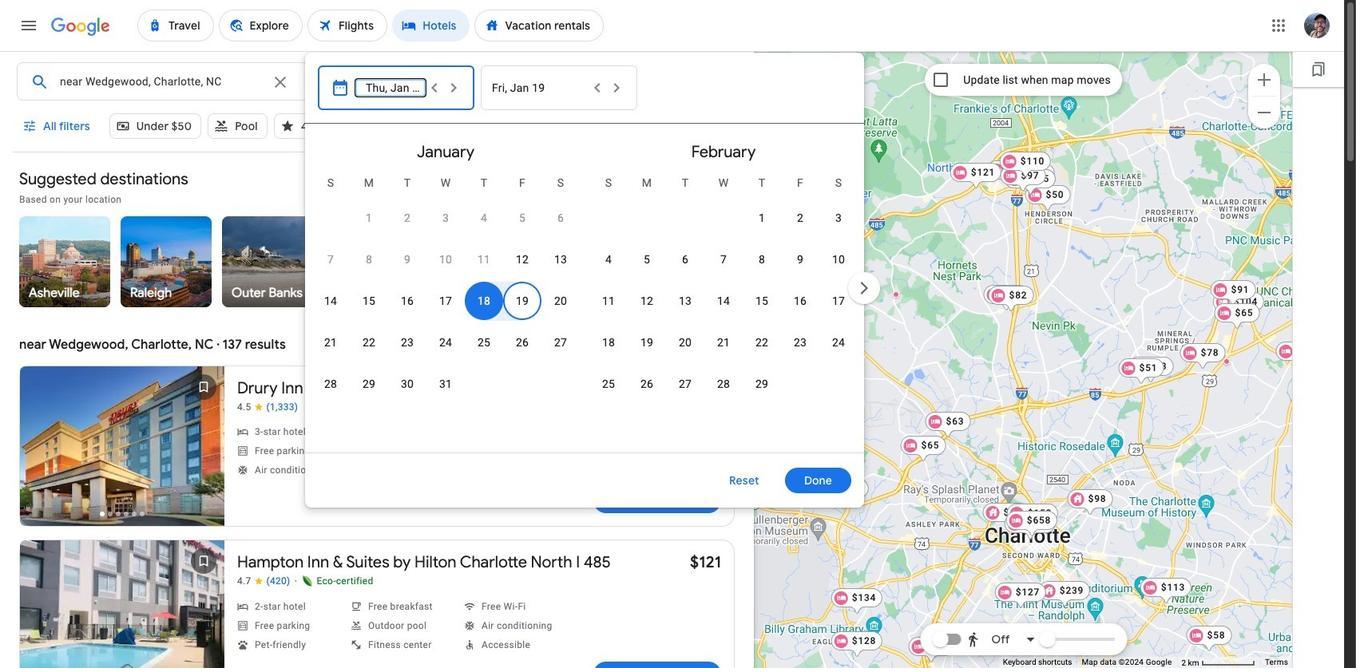 Task type: locate. For each thing, give the bounding box(es) containing it.
sun, jan 21 element
[[324, 335, 337, 351]]

thu, jan 18, departure date. element
[[478, 293, 491, 309]]

thu, jan 4 element
[[481, 210, 487, 226]]

set check-out one day later. image
[[607, 78, 627, 97]]

row up the fri, feb 9 "element"
[[743, 191, 858, 239]]

fri, jan 12 element
[[516, 252, 529, 268]]

2 photos list from the top
[[20, 541, 225, 669]]

sun, feb 4 element
[[606, 252, 612, 268]]

grid
[[312, 130, 858, 463]]

mon, feb 5 element
[[644, 252, 651, 268]]

fri, jan 19, return date. element
[[516, 293, 529, 309]]

dialog
[[305, 53, 884, 508]]

fri, feb 16 element
[[794, 293, 807, 309]]

map region
[[754, 51, 1294, 669]]

wed, feb 7 element
[[721, 252, 727, 268]]

photos list
[[20, 367, 225, 543], [20, 541, 225, 669]]

sat, feb 17 element
[[833, 293, 846, 309]]

sat, feb 3 element
[[836, 210, 842, 226]]

sun, jan 28 element
[[324, 376, 337, 392]]

row
[[350, 191, 580, 239], [743, 191, 858, 239], [312, 239, 580, 281], [590, 239, 858, 281], [312, 281, 580, 322], [590, 281, 858, 322], [312, 322, 580, 364], [590, 322, 858, 364], [312, 364, 465, 405], [590, 364, 782, 405]]

4.7 out of 5 stars from 420 reviews image
[[237, 576, 291, 588]]

thu, feb 29 element
[[756, 376, 769, 392]]

row up wed, feb 21 element
[[590, 281, 858, 322]]

row group
[[312, 130, 580, 447], [590, 130, 858, 447]]

0 horizontal spatial row group
[[312, 130, 580, 447]]

wed, jan 3 element
[[443, 210, 449, 226]]

mon, feb 12 element
[[641, 293, 654, 309]]

sun, jan 7 element
[[328, 252, 334, 268]]

sat, jan 27 element
[[555, 335, 567, 351]]

thu, feb 8 element
[[759, 252, 766, 268]]

sat, feb 24 element
[[833, 335, 846, 351]]

mon, jan 15 element
[[363, 293, 376, 309]]

sun, feb 25 element
[[602, 376, 615, 392]]

tue, feb 6 element
[[682, 252, 689, 268]]

1 horizontal spatial row group
[[590, 130, 858, 447]]

row down tue, feb 20 element
[[590, 364, 782, 405]]

tue, jan 23 element
[[401, 335, 414, 351]]

tue, feb 13 element
[[679, 293, 692, 309]]

wed, jan 17 element
[[439, 293, 452, 309]]

row up wed, feb 14 'element'
[[590, 239, 858, 281]]

mon, jan 1 element
[[366, 210, 372, 226]]

tue, feb 27 element
[[679, 376, 692, 392]]

thu, feb 15 element
[[756, 293, 769, 309]]

tue, jan 9 element
[[404, 252, 411, 268]]

wed, feb 21 element
[[718, 335, 730, 351]]



Task type: vqa. For each thing, say whether or not it's contained in the screenshot.
"2024" to the right
no



Task type: describe. For each thing, give the bounding box(es) containing it.
tue, jan 30 element
[[401, 376, 414, 392]]

pprevalon surgery recovery image
[[893, 291, 899, 298]]

thu, feb 1 element
[[759, 210, 766, 226]]

mon, feb 19 element
[[641, 335, 654, 351]]

dialog inside filters form
[[305, 53, 884, 508]]

sat, feb 10 element
[[833, 252, 846, 268]]

zoom out map image
[[1256, 103, 1275, 122]]

thu, jan 11 element
[[478, 252, 491, 268]]

wed, feb 14 element
[[718, 293, 730, 309]]

mon, feb 26 element
[[641, 376, 654, 392]]

thu, feb 22 element
[[756, 335, 769, 351]]

tue, jan 16 element
[[401, 293, 414, 309]]

thu, jan 25 element
[[478, 335, 491, 351]]

sun, jan 14 element
[[324, 293, 337, 309]]

zoom in map image
[[1256, 70, 1275, 89]]

grid inside filters form
[[312, 130, 858, 463]]

row down tue, jan 23 element
[[312, 364, 465, 405]]

sat, jan 6 element
[[558, 210, 564, 226]]

wed, jan 10 element
[[439, 252, 452, 268]]

1 row group from the left
[[312, 130, 580, 447]]

intown suites extended stay select charlotte nc - university image
[[1224, 358, 1230, 365]]

Check-in text field
[[358, 63, 453, 100]]

fri, feb 2 element
[[797, 210, 804, 226]]

fri, jan 26 element
[[516, 335, 529, 351]]

mon, jan 29 element
[[363, 376, 376, 392]]

fri, jan 5 element
[[519, 210, 526, 226]]

row up wed, jan 24 element
[[312, 281, 580, 322]]

set check-in one day later. image
[[444, 78, 463, 97]]

wed, jan 24 element
[[439, 335, 452, 351]]

sat, jan 13 element
[[555, 252, 567, 268]]

4.5 out of 5 stars from 1,333 reviews image
[[237, 402, 298, 414]]

tue, feb 20 element
[[679, 335, 692, 351]]

row down wed, feb 14 'element'
[[590, 322, 858, 364]]

next image
[[845, 269, 884, 308]]

row up thu, jan 11 element
[[350, 191, 580, 239]]

filters form
[[13, 51, 884, 555]]

sun, feb 11 element
[[602, 293, 615, 309]]

1 photos list from the top
[[20, 367, 225, 543]]

2 row group from the left
[[590, 130, 858, 447]]

wed, jan 31 element
[[439, 376, 452, 392]]

set check-out one day earlier. image
[[588, 78, 607, 97]]

sun, feb 18 element
[[602, 335, 615, 351]]

tue, jan 2 element
[[404, 210, 411, 226]]

row up the wed, jan 31 element
[[312, 322, 580, 364]]

row down wed, jan 3 element
[[312, 239, 580, 281]]

clear image
[[271, 73, 290, 92]]

fri, feb 23 element
[[794, 335, 807, 351]]

mon, jan 22 element
[[363, 335, 376, 351]]

wed, feb 28 element
[[718, 376, 730, 392]]

fri, feb 9 element
[[797, 252, 804, 268]]

set check-in one day earlier. image
[[425, 78, 444, 97]]

main menu image
[[19, 16, 38, 35]]

Check-out text field
[[514, 63, 611, 100]]

sat, jan 20 element
[[555, 293, 567, 309]]

mon, jan 8 element
[[366, 252, 372, 268]]



